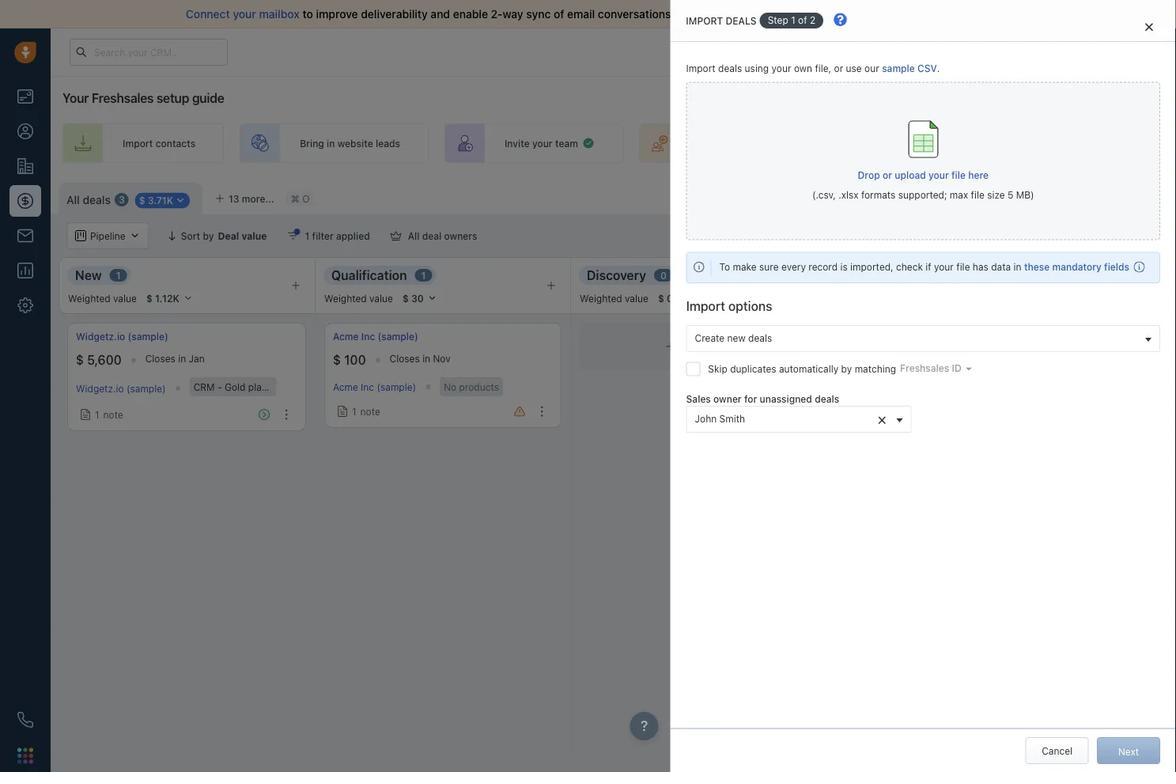 Task type: locate. For each thing, give the bounding box(es) containing it.
1 vertical spatial sales
[[951, 138, 975, 149]]

options
[[729, 299, 773, 314]]

add deal button
[[1099, 183, 1169, 210]]

add deal up the skip
[[681, 341, 721, 352]]

file left has
[[957, 262, 971, 273]]

all left '3'
[[66, 193, 80, 206]]

(sample) up the closes in nov
[[378, 331, 418, 342]]

1 horizontal spatial 0
[[881, 270, 887, 281]]

all deal owners button
[[380, 222, 488, 249]]

1 horizontal spatial $
[[333, 353, 341, 368]]

0
[[661, 270, 667, 281], [881, 270, 887, 281]]

Search your CRM... text field
[[70, 39, 228, 66]]

3 $ from the left
[[1078, 353, 1086, 368]]

create for create sales sequence
[[918, 138, 949, 149]]

2 $ from the left
[[333, 353, 341, 368]]

1 inside the × dialog
[[792, 15, 796, 26]]

size
[[988, 190, 1006, 201]]

csv
[[918, 63, 938, 74]]

1 vertical spatial acme inc (sample)
[[333, 381, 416, 392]]

1 techcave (sample) from the top
[[1078, 331, 1164, 342]]

all left the owners
[[408, 230, 420, 241]]

deals left step on the top right of the page
[[726, 15, 757, 26]]

settings button
[[901, 183, 970, 210]]

1 horizontal spatial sales
[[951, 138, 975, 149]]

1 closes from the left
[[145, 353, 176, 364]]

closes left nov
[[390, 353, 420, 364]]

deals inside import deals button
[[1032, 191, 1057, 202]]

0 vertical spatial acme
[[333, 331, 359, 342]]

acme inc (sample) up 100
[[333, 331, 418, 342]]

in
[[327, 138, 335, 149], [1014, 262, 1022, 273], [178, 353, 186, 364], [423, 353, 431, 364]]

deals
[[726, 15, 757, 26], [719, 63, 743, 74], [1032, 191, 1057, 202], [83, 193, 111, 206], [749, 333, 773, 344], [815, 394, 840, 405]]

0 vertical spatial data
[[786, 8, 810, 21]]

widgetz.io
[[76, 331, 125, 342], [76, 383, 124, 394]]

your for your file has data in these mandatory fields
[[935, 262, 954, 273]]

$ left 100
[[333, 353, 341, 368]]

1 horizontal spatial to
[[907, 8, 918, 21]]

0 horizontal spatial data
[[786, 8, 810, 21]]

0 horizontal spatial to
[[303, 8, 313, 21]]

0 vertical spatial acme inc (sample)
[[333, 331, 418, 342]]

widgetz.io (sample) link
[[76, 330, 168, 344], [76, 383, 166, 394]]

data left "2"
[[786, 8, 810, 21]]

1 vertical spatial file
[[972, 190, 985, 201]]

leads
[[376, 138, 400, 149]]

1 horizontal spatial add deal
[[925, 341, 965, 352]]

0 horizontal spatial closes
[[145, 353, 176, 364]]

these mandatory fields link
[[1025, 262, 1130, 273]]

5
[[1008, 190, 1014, 201]]

1 widgetz.io from the top
[[76, 331, 125, 342]]

2 vertical spatial file
[[957, 262, 971, 273]]

invite your team
[[505, 138, 578, 149]]

deal left the owners
[[422, 230, 442, 241]]

0 vertical spatial freshsales
[[92, 91, 154, 106]]

container_wx8msf4aqz5i3rn1 image inside quotas and forecasting link
[[950, 230, 961, 241]]

add deal up freshsales id button
[[925, 341, 965, 352]]

deals down "automatically"
[[815, 394, 840, 405]]

widgetz.io (sample) down '5,600'
[[76, 383, 166, 394]]

widgetz.io (sample) up '5,600'
[[76, 331, 168, 342]]

1 right step on the top right of the page
[[792, 15, 796, 26]]

or inside drop or upload your file here button
[[883, 169, 893, 180]]

note for $ 100
[[361, 406, 380, 417]]

0 horizontal spatial freshsales
[[92, 91, 154, 106]]

sales
[[756, 8, 783, 21], [951, 138, 975, 149]]

1 left the filter
[[305, 230, 310, 241]]

techcave down $ 3,200
[[1078, 383, 1120, 394]]

1 horizontal spatial of
[[799, 15, 808, 26]]

techcave (sample)
[[1078, 331, 1164, 342], [1078, 383, 1162, 394]]

your right the all
[[730, 8, 753, 21]]

create inside 'link'
[[918, 138, 949, 149]]

0 vertical spatial widgetz.io (sample)
[[76, 331, 168, 342]]

1 filter applied button
[[277, 222, 380, 249]]

all inside 'button'
[[408, 230, 420, 241]]

freshsales id button
[[897, 360, 977, 377]]

0 vertical spatial inc
[[362, 331, 375, 342]]

note down '5,600'
[[103, 409, 123, 420]]

step 1 of 2
[[768, 15, 816, 26]]

0 horizontal spatial create
[[695, 333, 725, 344]]

in right the bring
[[327, 138, 335, 149]]

0 left "check"
[[881, 270, 887, 281]]

2 closes from the left
[[390, 353, 420, 364]]

0 horizontal spatial your
[[63, 91, 89, 106]]

13 more... button
[[207, 188, 283, 210]]

0 horizontal spatial note
[[103, 409, 123, 420]]

acme inc (sample) link down 100
[[333, 381, 416, 392]]

own
[[794, 63, 813, 74]]

1 vertical spatial create
[[695, 333, 725, 344]]

1 vertical spatial techcave
[[1078, 383, 1120, 394]]

2 techcave from the top
[[1078, 383, 1120, 394]]

freshsales id
[[901, 363, 962, 374]]

1 down $ 5,600
[[95, 409, 99, 420]]

you
[[828, 8, 847, 21]]

.xlsx
[[839, 190, 859, 201]]

connect your mailbox link
[[186, 8, 303, 21]]

0 vertical spatial import deals
[[687, 15, 757, 26]]

0 horizontal spatial or
[[835, 63, 844, 74]]

create left new
[[695, 333, 725, 344]]

drop or upload your file here button
[[858, 162, 989, 188]]

0 horizontal spatial import deals
[[687, 15, 757, 26]]

techcave up $ 3,200
[[1078, 331, 1121, 342]]

mailbox
[[259, 8, 300, 21]]

email
[[567, 8, 595, 21]]

to
[[720, 262, 731, 273]]

in left jan on the left of page
[[178, 353, 186, 364]]

container_wx8msf4aqz5i3rn1 image
[[582, 137, 595, 150], [666, 341, 677, 352], [910, 341, 921, 352], [80, 409, 91, 420]]

guide
[[192, 91, 224, 106]]

2 horizontal spatial $
[[1078, 353, 1086, 368]]

2 horizontal spatial closes
[[1147, 353, 1177, 364]]

drop
[[858, 169, 881, 180]]

and
[[431, 8, 450, 21], [1000, 230, 1017, 241]]

1 note down 100
[[352, 406, 380, 417]]

container_wx8msf4aqz5i3rn1 image for quotas and forecasting
[[950, 230, 961, 241]]

1 right the new
[[116, 270, 121, 281]]

of left "2"
[[799, 15, 808, 26]]

0 horizontal spatial 1 note
[[95, 409, 123, 420]]

1 horizontal spatial 1 note
[[352, 406, 380, 417]]

1 vertical spatial data
[[992, 262, 1012, 273]]

sales up here
[[951, 138, 975, 149]]

and right quotas
[[1000, 230, 1017, 241]]

0 vertical spatial widgetz.io (sample) link
[[76, 330, 168, 344]]

0 horizontal spatial all
[[66, 193, 80, 206]]

file left here
[[952, 169, 966, 180]]

phone image
[[17, 712, 33, 728]]

1 horizontal spatial data
[[992, 262, 1012, 273]]

1 note for $ 5,600
[[95, 409, 123, 420]]

acme inc (sample) link up 100
[[333, 330, 418, 344]]

Search field
[[1091, 222, 1170, 249]]

container_wx8msf4aqz5i3rn1 image down upload
[[909, 191, 920, 202]]

1 vertical spatial acme
[[333, 381, 358, 392]]

add up search field
[[1121, 191, 1139, 202]]

1 vertical spatial and
[[1000, 230, 1017, 241]]

2 techcave (sample) from the top
[[1078, 383, 1162, 394]]

0 horizontal spatial sales
[[756, 8, 783, 21]]

acme inc (sample) down 100
[[333, 381, 416, 392]]

your inside the × dialog
[[935, 262, 954, 273]]

widgetz.io up $ 5,600
[[76, 331, 125, 342]]

applied
[[336, 230, 370, 241]]

0 vertical spatial widgetz.io
[[76, 331, 125, 342]]

import deals up quotas and forecasting link on the right top of the page
[[999, 191, 1057, 202]]

matching
[[855, 363, 897, 374]]

0 right the "discovery"
[[661, 270, 667, 281]]

deals right 5 at the right top
[[1032, 191, 1057, 202]]

$ left 3,200
[[1078, 353, 1086, 368]]

and left enable
[[431, 8, 450, 21]]

closes left jan on the left of page
[[145, 353, 176, 364]]

closes in jan
[[145, 353, 205, 364]]

0 horizontal spatial add
[[681, 341, 699, 352]]

from
[[948, 8, 973, 21]]

1 acme from the top
[[333, 331, 359, 342]]

add inside button
[[1121, 191, 1139, 202]]

acme inc (sample) link
[[333, 330, 418, 344], [333, 381, 416, 392]]

import up create new deals
[[687, 299, 726, 314]]

13 more...
[[229, 193, 274, 204]]

team
[[556, 138, 578, 149]]

container_wx8msf4aqz5i3rn1 image for 1
[[337, 406, 348, 417]]

phone element
[[9, 704, 41, 736]]

create for create new deals
[[695, 333, 725, 344]]

and inside quotas and forecasting link
[[1000, 230, 1017, 241]]

add deal inside button
[[1121, 191, 1161, 202]]

inc down 100
[[361, 381, 374, 392]]

deal up the skip
[[701, 341, 721, 352]]

freshsales up import contacts link
[[92, 91, 154, 106]]

set
[[1126, 138, 1142, 149]]

widgetz.io (sample) link up '5,600'
[[76, 330, 168, 344]]

file
[[952, 169, 966, 180], [972, 190, 985, 201], [957, 262, 971, 273]]

0 vertical spatial techcave (sample)
[[1078, 331, 1164, 342]]

every
[[782, 262, 806, 273]]

1 note down '5,600'
[[95, 409, 123, 420]]

2 0 from the left
[[881, 270, 887, 281]]

or right drop
[[883, 169, 893, 180]]

enable
[[453, 8, 488, 21]]

3 closes from the left
[[1147, 353, 1177, 364]]

in for bring in website leads
[[327, 138, 335, 149]]

1 vertical spatial your
[[935, 262, 954, 273]]

2 widgetz.io (sample) from the top
[[76, 383, 166, 394]]

1 vertical spatial widgetz.io
[[76, 383, 124, 394]]

0 horizontal spatial and
[[431, 8, 450, 21]]

sales owner for unassigned deals
[[687, 394, 840, 405]]

(sample) down negotiation
[[1124, 331, 1164, 342]]

1 horizontal spatial and
[[1000, 230, 1017, 241]]

1
[[792, 15, 796, 26], [305, 230, 310, 241], [116, 270, 121, 281], [421, 270, 426, 281], [1160, 270, 1165, 281], [352, 406, 357, 417], [95, 409, 99, 420]]

file left the size
[[972, 190, 985, 201]]

or
[[835, 63, 844, 74], [883, 169, 893, 180]]

use
[[846, 63, 862, 74]]

container_wx8msf4aqz5i3rn1 image right team
[[582, 137, 595, 150]]

0 horizontal spatial 0
[[661, 270, 667, 281]]

1 vertical spatial acme inc (sample) link
[[333, 381, 416, 392]]

check
[[897, 262, 924, 273]]

all deals link
[[66, 192, 111, 208]]

import up quotas and forecasting
[[999, 191, 1030, 202]]

deals right new
[[749, 333, 773, 344]]

1 horizontal spatial your
[[935, 262, 954, 273]]

note
[[361, 406, 380, 417], [103, 409, 123, 420]]

1 $ from the left
[[76, 353, 84, 368]]

0 vertical spatial file
[[952, 169, 966, 180]]

your right up
[[1159, 138, 1177, 149]]

create up drop or upload your file here
[[918, 138, 949, 149]]

0 vertical spatial your
[[63, 91, 89, 106]]

your
[[233, 8, 256, 21], [730, 8, 753, 21], [772, 63, 792, 74], [533, 138, 553, 149], [1159, 138, 1177, 149], [929, 169, 949, 180]]

your
[[63, 91, 89, 106], [935, 262, 954, 273]]

1 horizontal spatial create
[[918, 138, 949, 149]]

⌘ o
[[291, 193, 310, 204]]

add for demo
[[925, 341, 943, 352]]

0 vertical spatial create
[[918, 138, 949, 149]]

1 techcave from the top
[[1078, 331, 1121, 342]]

1 horizontal spatial all
[[408, 230, 420, 241]]

so
[[812, 8, 825, 21]]

acme inc (sample)
[[333, 331, 418, 342], [333, 381, 416, 392]]

techcave (sample) up 3,200
[[1078, 331, 1164, 342]]

2 horizontal spatial add deal
[[1121, 191, 1161, 202]]

1 horizontal spatial or
[[883, 169, 893, 180]]

0 horizontal spatial add deal
[[681, 341, 721, 352]]

to left start
[[907, 8, 918, 21]]

2 to from the left
[[907, 8, 918, 21]]

techcave (sample) down 3,200
[[1078, 383, 1162, 394]]

way
[[503, 8, 524, 21]]

(sample) down $ 100
[[309, 381, 348, 393]]

your file has data in these mandatory fields
[[935, 262, 1130, 273]]

add up freshsales id
[[925, 341, 943, 352]]

$ left '5,600'
[[76, 353, 84, 368]]

1 vertical spatial techcave (sample)
[[1078, 383, 1162, 394]]

1 vertical spatial import deals
[[999, 191, 1057, 202]]

container_wx8msf4aqz5i3rn1 image left create new deals
[[666, 341, 677, 352]]

to right mailbox
[[303, 8, 313, 21]]

in left 'these'
[[1014, 262, 1022, 273]]

freshworks switcher image
[[17, 748, 33, 764]]

closes down techcave (sample) link
[[1147, 353, 1177, 364]]

quotas
[[965, 230, 998, 241]]

1 down 100
[[352, 406, 357, 417]]

0 horizontal spatial $
[[76, 353, 84, 368]]

add left new
[[681, 341, 699, 352]]

supported;
[[899, 190, 948, 201]]

acme up $ 100
[[333, 331, 359, 342]]

2 horizontal spatial add
[[1121, 191, 1139, 202]]

1 vertical spatial all
[[408, 230, 420, 241]]

1 horizontal spatial add
[[925, 341, 943, 352]]

(.csv,
[[813, 190, 836, 201]]

1 vertical spatial inc
[[361, 381, 374, 392]]

import contacts
[[123, 138, 196, 149]]

× dialog
[[671, 0, 1177, 772]]

1 horizontal spatial note
[[361, 406, 380, 417]]

or left "use"
[[835, 63, 844, 74]]

freshsales down create new deals button
[[901, 363, 950, 374]]

1 vertical spatial widgetz.io (sample)
[[76, 383, 166, 394]]

1 horizontal spatial closes
[[390, 353, 420, 364]]

1 0 from the left
[[661, 270, 667, 281]]

closes in nov
[[390, 353, 451, 364]]

container_wx8msf4aqz5i3rn1 image left quotas
[[950, 230, 961, 241]]

your left mailbox
[[233, 8, 256, 21]]

1 vertical spatial or
[[883, 169, 893, 180]]

more...
[[242, 193, 274, 204]]

deliverability
[[361, 8, 428, 21]]

closes for $ 100
[[390, 353, 420, 364]]

filter
[[312, 230, 334, 241]]

of right sync
[[554, 8, 565, 21]]

container_wx8msf4aqz5i3rn1 image right applied
[[391, 230, 402, 241]]

1 widgetz.io (sample) from the top
[[76, 331, 168, 342]]

0 vertical spatial techcave
[[1078, 331, 1121, 342]]

create inside button
[[695, 333, 725, 344]]

in for closes in nov
[[423, 353, 431, 364]]

deal up search field
[[1142, 191, 1161, 202]]

container_wx8msf4aqz5i3rn1 image inside settings 'popup button'
[[909, 191, 920, 202]]

1 vertical spatial widgetz.io (sample) link
[[76, 383, 166, 394]]

import options
[[687, 299, 773, 314]]

0 vertical spatial acme inc (sample) link
[[333, 330, 418, 344]]

1 vertical spatial freshsales
[[901, 363, 950, 374]]

widgetz.io down $ 5,600
[[76, 383, 124, 394]]

note down 100
[[361, 406, 380, 417]]

deal inside 'button'
[[422, 230, 442, 241]]

1 horizontal spatial import deals
[[999, 191, 1057, 202]]

0 vertical spatial all
[[66, 193, 80, 206]]

of inside the × dialog
[[799, 15, 808, 26]]

add deal up search field
[[1121, 191, 1161, 202]]

container_wx8msf4aqz5i3rn1 image
[[909, 191, 920, 202], [288, 230, 299, 241], [391, 230, 402, 241], [950, 230, 961, 241], [337, 406, 348, 417]]

acme down $ 100
[[333, 381, 358, 392]]

in left nov
[[423, 353, 431, 364]]

import deals button
[[978, 183, 1065, 210]]

add deal
[[1121, 191, 1161, 202], [681, 341, 721, 352], [925, 341, 965, 352]]

all for deals
[[66, 193, 80, 206]]

1 horizontal spatial freshsales
[[901, 363, 950, 374]]

your for your freshsales setup guide
[[63, 91, 89, 106]]



Task type: describe. For each thing, give the bounding box(es) containing it.
new
[[728, 333, 746, 344]]

13
[[229, 193, 239, 204]]

0 vertical spatial or
[[835, 63, 844, 74]]

sync
[[527, 8, 551, 21]]

by
[[842, 363, 853, 374]]

gold
[[225, 381, 246, 393]]

techcave (sample) link
[[1078, 330, 1164, 344]]

1 down all deal owners 'button'
[[421, 270, 426, 281]]

max
[[950, 190, 969, 201]]

mandatory
[[1053, 262, 1102, 273]]

deal inside button
[[1142, 191, 1161, 202]]

container_wx8msf4aqz5i3rn1 image down $ 5,600
[[80, 409, 91, 420]]

1 filter applied
[[305, 230, 370, 241]]

discovery
[[587, 268, 647, 283]]

sure
[[760, 262, 779, 273]]

upload
[[895, 169, 927, 180]]

import left the all
[[678, 8, 712, 21]]

setup
[[157, 91, 189, 106]]

using
[[745, 63, 769, 74]]

negotiation
[[1076, 268, 1146, 283]]

start
[[921, 8, 946, 21]]

container_wx8msf4aqz5i3rn1 image up freshsales id
[[910, 341, 921, 352]]

1 right the fields
[[1160, 270, 1165, 281]]

forecasting
[[1020, 230, 1074, 241]]

data inside the × dialog
[[992, 262, 1012, 273]]

new
[[75, 268, 102, 283]]

3,200
[[1089, 353, 1124, 368]]

sample
[[883, 63, 915, 74]]

don't
[[850, 8, 877, 21]]

unassigned
[[760, 394, 813, 405]]

(sample) down the closes in nov
[[377, 381, 416, 392]]

have
[[880, 8, 905, 21]]

2 acme inc (sample) from the top
[[333, 381, 416, 392]]

import deals inside button
[[999, 191, 1057, 202]]

conversations.
[[598, 8, 675, 21]]

add deal for demo
[[925, 341, 965, 352]]

connect
[[186, 8, 230, 21]]

all for deal
[[408, 230, 420, 241]]

(sample) down closes in jan
[[127, 383, 166, 394]]

$ for $ 3,200
[[1078, 353, 1086, 368]]

-
[[218, 381, 222, 393]]

2 widgetz.io from the top
[[76, 383, 124, 394]]

container_wx8msf4aqz5i3rn1 image inside 1 filter applied "button"
[[288, 230, 299, 241]]

nov
[[433, 353, 451, 364]]

all deals 3
[[66, 193, 125, 206]]

all deal owners
[[408, 230, 478, 241]]

import deals inside the × dialog
[[687, 15, 757, 26]]

2 acme from the top
[[333, 381, 358, 392]]

skip duplicates automatically by matching
[[709, 363, 897, 374]]

closes for $ 5,600
[[145, 353, 176, 364]]

$ for $ 5,600
[[76, 353, 84, 368]]

note for $ 5,600
[[103, 409, 123, 420]]

import left contacts
[[123, 138, 153, 149]]

owners
[[444, 230, 478, 241]]

bring in website leads link
[[240, 123, 429, 163]]

duplicates
[[731, 363, 777, 374]]

cancel
[[1042, 745, 1073, 757]]

0 horizontal spatial of
[[554, 8, 565, 21]]

your inside button
[[929, 169, 949, 180]]

(.csv, .xlsx formats supported; max file size 5 mb)
[[813, 190, 1035, 201]]

no products
[[444, 381, 499, 393]]

qualification
[[332, 268, 407, 283]]

your freshsales setup guide
[[63, 91, 224, 106]]

skip
[[709, 363, 728, 374]]

1 to from the left
[[303, 8, 313, 21]]

invite your team link
[[445, 123, 624, 163]]

deal up id
[[946, 341, 965, 352]]

1 inc from the top
[[362, 331, 375, 342]]

deals left '3'
[[83, 193, 111, 206]]

$ 100
[[333, 353, 366, 368]]

our
[[865, 63, 880, 74]]

step
[[768, 15, 789, 26]]

sample csv link
[[883, 63, 938, 74]]

deals inside create new deals button
[[749, 333, 773, 344]]

container_wx8msf4aqz5i3rn1 image for settings
[[909, 191, 920, 202]]

no
[[444, 381, 457, 393]]

create sales sequence link
[[858, 123, 1051, 163]]

invite
[[505, 138, 530, 149]]

(sample) up closes in jan
[[128, 331, 168, 342]]

if
[[926, 262, 932, 273]]

john
[[695, 414, 717, 425]]

improve
[[316, 8, 358, 21]]

cancel button
[[1026, 738, 1089, 764]]

demo
[[832, 268, 867, 283]]

0 vertical spatial and
[[431, 8, 450, 21]]

is
[[841, 262, 848, 273]]

file inside button
[[952, 169, 966, 180]]

1 widgetz.io (sample) link from the top
[[76, 330, 168, 344]]

quotas and forecasting link
[[950, 222, 1090, 249]]

×
[[878, 409, 887, 428]]

2-
[[491, 8, 503, 21]]

1 acme inc (sample) from the top
[[333, 331, 418, 342]]

close image
[[1146, 22, 1154, 31]]

2
[[811, 15, 816, 26]]

sales inside 'link'
[[951, 138, 975, 149]]

0 for demo
[[881, 270, 887, 281]]

record
[[809, 262, 838, 273]]

in for closes in jan
[[178, 353, 186, 364]]

products
[[459, 381, 499, 393]]

in inside the × dialog
[[1014, 262, 1022, 273]]

freshsales inside button
[[901, 363, 950, 374]]

mb)
[[1017, 190, 1035, 201]]

id
[[953, 363, 962, 374]]

crm - gold plan monthly (sample)
[[194, 381, 348, 393]]

deals left using
[[719, 63, 743, 74]]

(sample) down 3,200
[[1123, 383, 1162, 394]]

website
[[338, 138, 373, 149]]

add deal for discovery
[[681, 341, 721, 352]]

automatically
[[780, 363, 839, 374]]

$ 5,600
[[76, 353, 122, 368]]

owner
[[714, 394, 742, 405]]

settings
[[924, 191, 962, 202]]

$ for $ 100
[[333, 353, 341, 368]]

2 widgetz.io (sample) link from the top
[[76, 383, 166, 394]]

bring in website leads
[[300, 138, 400, 149]]

container_wx8msf4aqz5i3rn1 image inside the invite your team link
[[582, 137, 595, 150]]

file,
[[815, 63, 832, 74]]

0 vertical spatial sales
[[756, 8, 783, 21]]

import inside button
[[999, 191, 1030, 202]]

import left using
[[687, 63, 716, 74]]

2 acme inc (sample) link from the top
[[333, 381, 416, 392]]

your left team
[[533, 138, 553, 149]]

has
[[973, 262, 989, 273]]

0 for discovery
[[661, 270, 667, 281]]

1 acme inc (sample) link from the top
[[333, 330, 418, 344]]

2 inc from the top
[[361, 381, 374, 392]]

$ 3,200
[[1078, 353, 1124, 368]]

imported,
[[851, 262, 894, 273]]

1 inside "button"
[[305, 230, 310, 241]]

these
[[1025, 262, 1050, 273]]

add for discovery
[[681, 341, 699, 352]]

smith
[[720, 414, 746, 425]]

import right the conversations.
[[687, 15, 724, 26]]

here
[[969, 169, 989, 180]]

1 note for $ 100
[[352, 406, 380, 417]]

your left own
[[772, 63, 792, 74]]

container_wx8msf4aqz5i3rn1 image inside all deal owners 'button'
[[391, 230, 402, 241]]

bring
[[300, 138, 324, 149]]

scratch.
[[976, 8, 1019, 21]]

formats
[[862, 190, 896, 201]]

connect your mailbox to improve deliverability and enable 2-way sync of email conversations. import all your sales data so you don't have to start from scratch.
[[186, 8, 1019, 21]]

.
[[938, 63, 940, 74]]



Task type: vqa. For each thing, say whether or not it's contained in the screenshot.
Demo
yes



